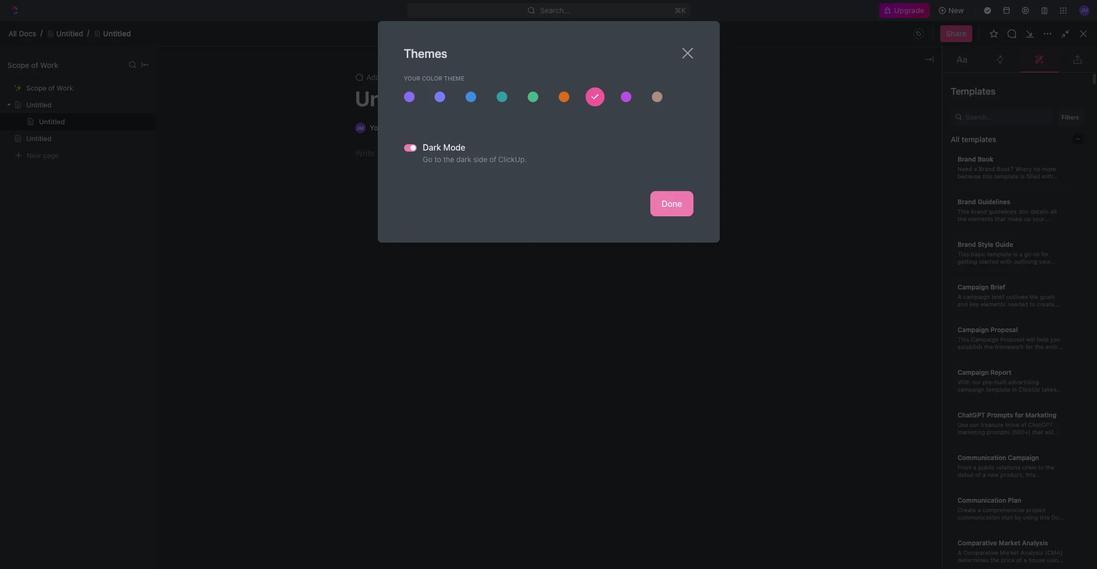 Task type: locate. For each thing, give the bounding box(es) containing it.
mins right 11
[[913, 261, 929, 270]]

1 vertical spatial you
[[967, 400, 976, 407]]

of right side at the left of page
[[490, 155, 497, 164]]

a
[[958, 549, 962, 556]]

row
[[170, 237, 1085, 256], [170, 294, 1085, 313], [170, 313, 1085, 332], [170, 332, 1085, 351], [170, 351, 1085, 370], [170, 370, 1085, 389], [170, 389, 1085, 408], [170, 408, 1085, 427], [170, 427, 1085, 445]]

favorites
[[491, 88, 527, 97], [8, 131, 36, 139]]

0 vertical spatial a
[[978, 506, 982, 513]]

2 mins ago row
[[170, 275, 1085, 294]]

guide
[[996, 240, 1014, 248]]

1 vertical spatial new
[[1056, 45, 1072, 54]]

0 horizontal spatial the
[[444, 155, 455, 164]]

2 communication from the top
[[958, 496, 1007, 504]]

house
[[1029, 556, 1046, 563]]

work down the docs link
[[57, 84, 73, 92]]

spaces
[[8, 149, 31, 157]]

0 vertical spatial the
[[444, 155, 455, 164]]

1 vertical spatial a
[[1024, 556, 1028, 563]]

plan down the comprehensive
[[1002, 514, 1014, 521]]

our
[[973, 378, 982, 385]]

the inside the communication plan create a comprehensive project communication plan by using this doc to help easily plan out your business messaging strategy. comparative market analysis a comparative market analysis (cma) determines the price of a house using recently sold, comparable properties
[[991, 556, 1000, 563]]

1 horizontal spatial this
[[1040, 514, 1051, 521]]

brand left style
[[958, 240, 977, 248]]

plan up strategy.
[[997, 521, 1008, 528]]

ago down '32 mins ago'
[[934, 242, 946, 251]]

mins right 29
[[916, 242, 932, 251]]

using down (cma)
[[1048, 556, 1063, 563]]

campaign left proposal
[[958, 326, 990, 334]]

scope down the docs link
[[26, 84, 46, 92]]

1 communication from the top
[[958, 454, 1007, 462]]

scope
[[7, 60, 29, 69], [26, 84, 46, 92]]

1 vertical spatial all
[[952, 135, 960, 143]]

comparative up determines
[[964, 549, 999, 556]]

all for all docs
[[8, 29, 17, 38]]

campaign
[[958, 386, 985, 393]]

a
[[978, 506, 982, 513], [1024, 556, 1028, 563]]

comparative down 'messaging'
[[958, 539, 998, 547]]

0 vertical spatial communication
[[958, 454, 1007, 462]]

new for new page
[[27, 151, 41, 159]]

ago up the 29 mins ago
[[934, 223, 946, 232]]

scope of work up dashboards
[[7, 60, 58, 69]]

plan
[[1002, 514, 1014, 521], [997, 521, 1008, 528]]

doc inside the communication plan create a comprehensive project communication plan by using this doc to help easily plan out your business messaging strategy. comparative market analysis a comparative market analysis (cma) determines the price of a house using recently sold, comparable properties
[[1052, 514, 1063, 521]]

of inside the campaign report with our pre-built advertising campaign template in clickup takes care of choosing the kpis to monitor, so you don't have to waste time on it.
[[972, 393, 978, 400]]

favorites up spaces
[[8, 131, 36, 139]]

1 vertical spatial analysis
[[1021, 549, 1044, 556]]

doc inside button
[[1074, 45, 1087, 54]]

mins inside 'row'
[[913, 261, 929, 270]]

Search by name... text field
[[918, 181, 1051, 196]]

have
[[994, 400, 1007, 407]]

2 horizontal spatial new
[[1056, 45, 1072, 54]]

hide
[[630, 24, 646, 33]]

1 horizontal spatial the
[[991, 556, 1000, 563]]

brand left the book
[[958, 155, 977, 163]]

clickup
[[1019, 386, 1041, 393]]

1 horizontal spatial doc
[[1074, 45, 1087, 54]]

comprehensive
[[983, 506, 1025, 513]]

2 horizontal spatial the
[[1006, 393, 1015, 400]]

1 row from the top
[[170, 237, 1085, 256]]

ago inside 'row'
[[931, 261, 944, 270]]

ago for 11 mins ago
[[931, 261, 944, 270]]

mins right 32
[[916, 223, 932, 232]]

5 row from the top
[[170, 351, 1085, 370]]

messaging
[[958, 528, 988, 535]]

campaign inside the campaign report with our pre-built advertising campaign template in clickup takes care of choosing the kpis to monitor, so you don't have to waste time on it.
[[958, 368, 990, 376]]

new
[[949, 6, 965, 15], [1056, 45, 1072, 54], [27, 151, 41, 159]]

1 vertical spatial brand
[[958, 198, 977, 206]]

communication plan create a comprehensive project communication plan by using this doc to help easily plan out your business messaging strategy. comparative market analysis a comparative market analysis (cma) determines the price of a house using recently sold, comparable properties 
[[958, 496, 1066, 569]]

a left house
[[1024, 556, 1028, 563]]

new up share
[[949, 6, 965, 15]]

untitled
[[56, 29, 83, 38], [103, 29, 131, 38], [355, 86, 433, 111], [26, 101, 52, 109], [39, 117, 65, 126], [26, 134, 52, 143]]

campaign up our
[[958, 368, 990, 376]]

to inside themes dialog
[[435, 155, 442, 164]]

all templates
[[952, 135, 997, 143]]

chatgpt prompts for marketing
[[958, 411, 1057, 419]]

see all
[[436, 88, 456, 96]]

recently
[[958, 564, 981, 569]]

go to the dark side of clickup.
[[423, 155, 527, 164]]

business time image
[[594, 244, 600, 249]]

so
[[958, 400, 965, 407]]

0 vertical spatial this
[[648, 24, 661, 33]]

mins inside "row"
[[916, 223, 932, 232]]

search docs button
[[981, 41, 1046, 58]]

2 vertical spatial brand
[[958, 240, 977, 248]]

column header
[[170, 201, 182, 219], [814, 201, 898, 219]]

scope down all docs link
[[7, 60, 29, 69]]

1 horizontal spatial all
[[952, 135, 960, 143]]

theme
[[444, 75, 465, 82]]

all inside all docs link
[[8, 29, 17, 38]]

the inside the campaign report with our pre-built advertising campaign template in clickup takes care of choosing the kpis to monitor, so you don't have to waste time on it.
[[1006, 393, 1015, 400]]

work
[[40, 60, 58, 69], [57, 84, 73, 92]]

ago inside cell
[[929, 280, 942, 289]]

0 horizontal spatial favorites
[[8, 131, 36, 139]]

3 brand from the top
[[958, 240, 977, 248]]

0 vertical spatial analysis
[[1023, 539, 1049, 547]]

you right so
[[967, 400, 976, 407]]

0 vertical spatial work
[[40, 60, 58, 69]]

sharing row
[[170, 201, 1085, 219]]

guidelines
[[978, 198, 1011, 206]]

0 horizontal spatial a
[[978, 506, 982, 513]]

the down in
[[1006, 393, 1015, 400]]

you right do
[[449, 24, 462, 33]]

to
[[482, 24, 489, 33], [435, 155, 442, 164], [1031, 393, 1036, 400], [1009, 400, 1014, 407], [958, 521, 964, 528]]

easily
[[979, 521, 995, 528]]

work up dashboards
[[40, 60, 58, 69]]

new inside button
[[949, 6, 965, 15]]

0 horizontal spatial using
[[1024, 514, 1039, 521]]

communication down chatgpt at the right of the page
[[958, 454, 1007, 462]]

0 vertical spatial all
[[8, 29, 17, 38]]

32 mins ago row
[[170, 217, 1085, 238]]

clickup.
[[499, 155, 527, 164]]

the down dark mode
[[444, 155, 455, 164]]

2 mins ago
[[905, 280, 942, 289]]

scope of work
[[7, 60, 58, 69], [26, 84, 73, 92]]

management
[[631, 242, 675, 251]]

enable
[[491, 24, 515, 33]]

with
[[958, 378, 971, 385]]

market down strategy.
[[999, 539, 1021, 547]]

using
[[1024, 514, 1039, 521], [1048, 556, 1063, 563]]

campaign left brief
[[958, 283, 990, 291]]

all
[[8, 29, 17, 38], [952, 135, 960, 143]]

11 mins ago row
[[170, 256, 1085, 275]]

1 brand from the top
[[958, 155, 977, 163]]

agency management
[[603, 242, 675, 251]]

docs inside all docs link
[[19, 29, 36, 38]]

ago inside "row"
[[934, 223, 946, 232]]

notifications?
[[547, 24, 594, 33]]

1 vertical spatial work
[[57, 84, 73, 92]]

1 vertical spatial this
[[1040, 514, 1051, 521]]

of down campaign
[[972, 393, 978, 400]]

0 horizontal spatial this
[[648, 24, 661, 33]]

0 vertical spatial scope of work
[[7, 60, 58, 69]]

new right search docs on the top of page
[[1056, 45, 1072, 54]]

price
[[1002, 556, 1016, 563]]

9 row from the top
[[170, 427, 1085, 445]]

your color theme
[[404, 75, 465, 82]]

0 vertical spatial favorites
[[491, 88, 527, 97]]

comparative
[[958, 539, 998, 547], [964, 549, 999, 556]]

a up communication
[[978, 506, 982, 513]]

report
[[991, 368, 1012, 376]]

new inside button
[[1056, 45, 1072, 54]]

the up sold,
[[991, 556, 1000, 563]]

0 vertical spatial doc
[[1074, 45, 1087, 54]]

mins right 2
[[911, 280, 927, 289]]

market up the price
[[1001, 549, 1020, 556]]

this right hide
[[648, 24, 661, 33]]

0 horizontal spatial doc
[[1052, 514, 1063, 521]]

communication inside the communication plan create a comprehensive project communication plan by using this doc to help easily plan out your business messaging strategy. comparative market analysis a comparative market analysis (cma) determines the price of a house using recently sold, comparable properties
[[958, 496, 1007, 504]]

1 horizontal spatial column header
[[814, 201, 898, 219]]

campaign brief
[[958, 283, 1006, 291]]

project
[[1027, 506, 1046, 513]]

docs inside the docs link
[[25, 69, 43, 78]]

mins for 2
[[911, 280, 927, 289]]

0 vertical spatial new
[[949, 6, 965, 15]]

0 vertical spatial scope
[[7, 60, 29, 69]]

the inside dialog
[[444, 155, 455, 164]]

0 horizontal spatial column header
[[170, 201, 182, 219]]

0 vertical spatial you
[[449, 24, 462, 33]]

brand
[[958, 155, 977, 163], [958, 198, 977, 206], [958, 240, 977, 248]]

all
[[449, 88, 456, 96]]

1 vertical spatial market
[[1001, 549, 1020, 556]]

0 vertical spatial brand
[[958, 155, 977, 163]]

1 column header from the left
[[170, 201, 182, 219]]

2 brand from the top
[[958, 198, 977, 206]]

0 horizontal spatial new
[[27, 151, 41, 159]]

in
[[1013, 386, 1018, 393]]

this up business
[[1040, 514, 1051, 521]]

2 vertical spatial new
[[27, 151, 41, 159]]

1 horizontal spatial new
[[949, 6, 965, 15]]

1 vertical spatial the
[[1006, 393, 1015, 400]]

to right want
[[482, 24, 489, 33]]

cell
[[170, 218, 182, 237], [587, 218, 692, 237], [814, 218, 898, 237], [170, 237, 182, 256], [814, 237, 898, 256], [1067, 237, 1085, 256], [170, 256, 182, 275], [182, 256, 587, 275], [587, 256, 692, 275], [692, 256, 814, 275], [814, 256, 898, 275], [170, 275, 182, 294], [182, 275, 587, 294], [587, 275, 692, 294], [692, 275, 814, 294], [814, 275, 898, 294], [1067, 275, 1085, 294], [170, 294, 182, 313], [182, 294, 587, 313], [587, 294, 692, 313], [692, 294, 814, 313], [814, 294, 898, 313], [898, 294, 983, 313], [1067, 294, 1085, 313], [170, 313, 182, 332], [182, 313, 587, 332], [587, 313, 692, 332], [692, 313, 814, 332], [814, 313, 898, 332], [898, 313, 983, 332], [170, 332, 182, 351], [182, 332, 587, 351], [587, 332, 692, 351], [692, 332, 814, 351], [814, 332, 898, 351], [898, 332, 983, 351], [1067, 332, 1085, 351], [170, 351, 182, 370], [182, 351, 587, 370], [587, 351, 692, 370], [692, 351, 814, 370], [814, 351, 898, 370], [898, 351, 983, 370], [170, 370, 182, 389], [182, 370, 587, 389], [587, 370, 692, 389], [692, 370, 814, 389], [814, 370, 898, 389], [898, 370, 983, 389], [1067, 370, 1085, 389], [170, 389, 182, 408], [182, 389, 587, 408], [587, 389, 692, 408], [692, 389, 814, 408], [814, 389, 898, 408], [898, 389, 983, 408], [1067, 389, 1085, 408], [170, 408, 182, 427], [182, 408, 587, 427], [587, 408, 692, 427], [692, 408, 814, 427], [814, 408, 898, 427], [898, 408, 983, 427], [1067, 408, 1085, 427], [170, 427, 182, 445], [182, 427, 587, 445], [587, 427, 692, 445], [692, 427, 814, 445], [814, 427, 898, 445], [898, 427, 983, 445], [1067, 427, 1085, 445]]

1 vertical spatial communication
[[958, 496, 1007, 504]]

help
[[966, 521, 977, 528]]

brand down search by name... text field at the top right of the page
[[958, 198, 977, 206]]

2 vertical spatial the
[[991, 556, 1000, 563]]

communication up communication
[[958, 496, 1007, 504]]

11 mins ago
[[905, 261, 944, 270]]

dark mode
[[423, 143, 466, 152]]

0 vertical spatial using
[[1024, 514, 1039, 521]]

mins inside cell
[[911, 280, 927, 289]]

plan
[[1009, 496, 1022, 504]]

3 row from the top
[[170, 313, 1085, 332]]

your
[[1021, 521, 1033, 528]]

ago up 2 mins ago cell
[[931, 261, 944, 270]]

on
[[1047, 400, 1054, 407]]

table
[[170, 201, 1085, 445]]

of down the docs link
[[48, 84, 55, 92]]

project notes link
[[487, 103, 768, 120]]

campaign for campaign proposal
[[958, 326, 990, 334]]

agency
[[603, 242, 629, 251]]

all for all templates
[[952, 135, 960, 143]]

scope of work down the docs link
[[26, 84, 73, 92]]

communication for communication campaign
[[958, 454, 1007, 462]]

0 horizontal spatial all
[[8, 29, 17, 38]]

of up "comparable"
[[1017, 556, 1023, 563]]

brief
[[991, 283, 1006, 291]]

1 vertical spatial doc
[[1052, 514, 1063, 521]]

favorites up project
[[491, 88, 527, 97]]

new left page
[[27, 151, 41, 159]]

themes
[[404, 46, 448, 61]]

using up your
[[1024, 514, 1039, 521]]

you
[[449, 24, 462, 33], [967, 400, 976, 407]]

1 vertical spatial using
[[1048, 556, 1063, 563]]

to left help
[[958, 521, 964, 528]]

to right go
[[435, 155, 442, 164]]

2 column header from the left
[[814, 201, 898, 219]]

1 horizontal spatial you
[[967, 400, 976, 407]]

don't
[[978, 400, 992, 407]]

of
[[31, 60, 38, 69], [48, 84, 55, 92], [490, 155, 497, 164], [972, 393, 978, 400], [1017, 556, 1023, 563]]

this
[[648, 24, 661, 33], [1040, 514, 1051, 521]]

1 vertical spatial favorites
[[8, 131, 36, 139]]

2 row from the top
[[170, 294, 1085, 313]]

themes dialog
[[378, 21, 720, 243]]

ago down 11 mins ago
[[929, 280, 942, 289]]



Task type: describe. For each thing, give the bounding box(es) containing it.
pre-
[[983, 378, 995, 385]]

ago for 2 mins ago
[[929, 280, 942, 289]]

brand guidelines
[[958, 198, 1011, 206]]

6 row from the top
[[170, 370, 1085, 389]]

takes
[[1042, 386, 1057, 393]]

2
[[905, 280, 909, 289]]

communication campaign
[[958, 454, 1040, 462]]

1 vertical spatial scope
[[26, 84, 46, 92]]

search docs
[[995, 45, 1039, 54]]

brand book
[[958, 155, 994, 163]]

see
[[436, 88, 448, 96]]

sidebar navigation
[[0, 37, 157, 569]]

1 vertical spatial scope of work
[[26, 84, 73, 92]]

8 row from the top
[[170, 408, 1085, 427]]

your
[[404, 75, 421, 82]]

marketing
[[1026, 411, 1057, 419]]

29
[[905, 242, 914, 251]]

campaign down "for"
[[1009, 454, 1040, 462]]

brand for brand book
[[958, 155, 977, 163]]

brand style guide
[[958, 240, 1014, 248]]

7 row from the top
[[170, 389, 1085, 408]]

of inside the communication plan create a comprehensive project communication plan by using this doc to help easily plan out your business messaging strategy. comparative market analysis a comparative market analysis (cma) determines the price of a house using recently sold, comparable properties
[[1017, 556, 1023, 563]]

1 horizontal spatial favorites
[[491, 88, 527, 97]]

favorites button
[[4, 129, 40, 142]]

waste
[[1016, 400, 1032, 407]]

sold,
[[982, 564, 996, 569]]

of up dashboards
[[31, 60, 38, 69]]

search...
[[540, 6, 570, 15]]

Search... text field
[[957, 109, 1050, 125]]

project notes
[[506, 107, 552, 116]]

new for new doc
[[1056, 45, 1072, 54]]

4 row from the top
[[170, 332, 1085, 351]]

-
[[698, 242, 702, 251]]

this inside the communication plan create a comprehensive project communication plan by using this doc to help easily plan out your business messaging strategy. comparative market analysis a comparative market analysis (cma) determines the price of a house using recently sold, comparable properties
[[1040, 514, 1051, 521]]

notes
[[532, 107, 552, 116]]

business
[[1034, 521, 1059, 528]]

done
[[662, 199, 683, 209]]

book
[[978, 155, 994, 163]]

style
[[978, 240, 994, 248]]

kpis
[[1017, 393, 1029, 400]]

1 horizontal spatial a
[[1024, 556, 1028, 563]]

add comment
[[367, 73, 414, 82]]

do you want to enable browser notifications? enable hide this
[[437, 24, 661, 33]]

go
[[423, 155, 433, 164]]

new for new
[[949, 6, 965, 15]]

all docs
[[8, 29, 36, 38]]

mins for 11
[[913, 261, 929, 270]]

sharing
[[989, 206, 1012, 214]]

it.
[[1056, 400, 1061, 407]]

2 mins ago cell
[[898, 275, 983, 294]]

mins for 29
[[916, 242, 932, 251]]

0 horizontal spatial you
[[449, 24, 462, 33]]

ago for 32 mins ago
[[934, 223, 946, 232]]

32
[[905, 223, 914, 232]]

of inside themes dialog
[[490, 155, 497, 164]]

comment
[[382, 73, 414, 82]]

new page
[[27, 151, 59, 159]]

color
[[422, 75, 443, 82]]

new doc
[[1056, 45, 1087, 54]]

to inside the communication plan create a comprehensive project communication plan by using this doc to help easily plan out your business messaging strategy. comparative market analysis a comparative market analysis (cma) determines the price of a house using recently sold, comparable properties
[[958, 521, 964, 528]]

do
[[437, 24, 447, 33]]

0 vertical spatial market
[[999, 539, 1021, 547]]

0 vertical spatial comparative
[[958, 539, 998, 547]]

out
[[1010, 521, 1019, 528]]

1 vertical spatial comparative
[[964, 549, 999, 556]]

dark
[[457, 155, 472, 164]]

side
[[474, 155, 488, 164]]

32 mins ago
[[905, 223, 946, 232]]

template
[[987, 386, 1011, 393]]

11
[[905, 261, 911, 270]]

templates
[[962, 135, 997, 143]]

communication
[[958, 514, 1000, 521]]

project
[[506, 107, 530, 116]]

docs link
[[4, 65, 147, 82]]

care
[[958, 393, 970, 400]]

brand for brand style guide
[[958, 240, 977, 248]]

dark
[[423, 143, 442, 152]]

row containing agency management
[[170, 237, 1085, 256]]

ago for 29 mins ago
[[934, 242, 946, 251]]

templates
[[952, 86, 996, 97]]

search
[[995, 45, 1020, 54]]

docs inside the search docs button
[[1022, 45, 1039, 54]]

communication for communication plan create a comprehensive project communication plan by using this doc to help easily plan out your business messaging strategy. comparative market analysis a comparative market analysis (cma) determines the price of a house using recently sold, comparable properties 
[[958, 496, 1007, 504]]

determines
[[958, 556, 989, 563]]

create
[[958, 506, 977, 513]]

campaign for campaign brief
[[958, 283, 990, 291]]

dashboards link
[[4, 83, 147, 100]]

see all button
[[432, 86, 461, 99]]

favorites inside button
[[8, 131, 36, 139]]

page
[[43, 151, 59, 159]]

mins for 32
[[916, 223, 932, 232]]

29 mins ago
[[905, 242, 946, 251]]

brand for brand guidelines
[[958, 198, 977, 206]]

to right have in the bottom of the page
[[1009, 400, 1014, 407]]

to down clickup
[[1031, 393, 1036, 400]]

monitor,
[[1038, 393, 1060, 400]]

new doc button
[[1050, 41, 1094, 58]]

⌘k
[[675, 6, 686, 15]]

(cma)
[[1046, 549, 1063, 556]]

for
[[1016, 411, 1024, 419]]

upgrade link
[[880, 3, 930, 18]]

assigned button
[[357, 180, 394, 201]]

add
[[367, 73, 380, 82]]

1 horizontal spatial using
[[1048, 556, 1063, 563]]

dashboards
[[25, 87, 66, 96]]

campaign for campaign report with our pre-built advertising campaign template in clickup takes care of choosing the kpis to monitor, so you don't have to waste time on it.
[[958, 368, 990, 376]]

time
[[1034, 400, 1046, 407]]

all docs link
[[8, 29, 36, 38]]

chatgpt
[[958, 411, 986, 419]]

choosing
[[979, 393, 1004, 400]]

1 vertical spatial plan
[[997, 521, 1008, 528]]

assigned
[[360, 185, 392, 194]]

table containing 32 mins ago
[[170, 201, 1085, 445]]

you inside the campaign report with our pre-built advertising campaign template in clickup takes care of choosing the kpis to monitor, so you don't have to waste time on it.
[[967, 400, 976, 407]]

new button
[[934, 2, 971, 19]]

want
[[463, 24, 480, 33]]

0 vertical spatial plan
[[1002, 514, 1014, 521]]

mode
[[444, 143, 466, 152]]



Task type: vqa. For each thing, say whether or not it's contained in the screenshot.
Campaign inside the Campaign Report With our pre-built advertising campaign template in ClickUp takes care of choosing the KPIs to monitor, so you don't have to waste time on it.
yes



